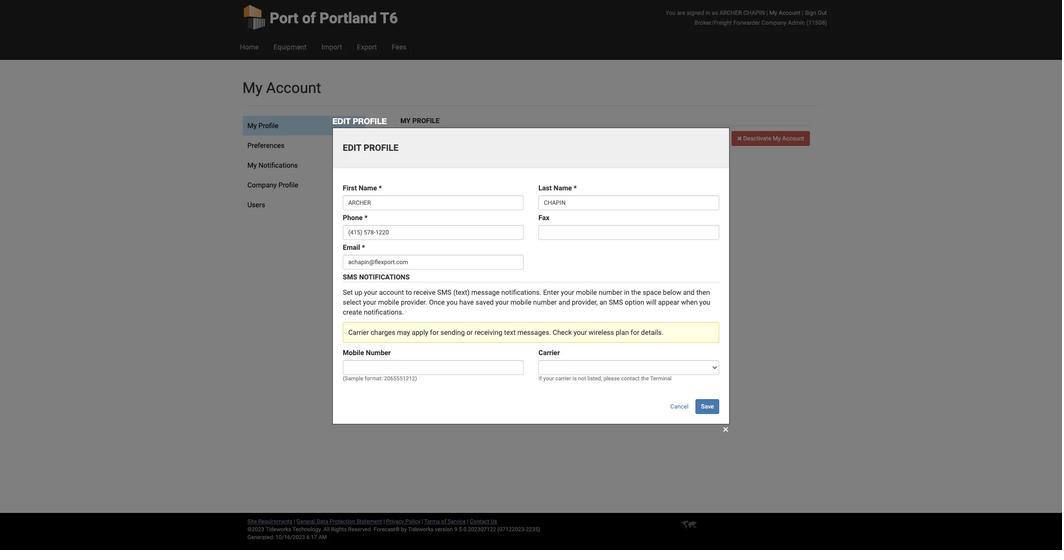 Task type: vqa. For each thing, say whether or not it's contained in the screenshot.
Import POPUP BUTTON
no



Task type: describe. For each thing, give the bounding box(es) containing it.
technology.
[[293, 527, 322, 534]]

by inside 'site requirements | general data protection statement | privacy policy | terms of service | contact us ©2023 tideworks technology. all rights reserved. forecast® by tideworks version 9.5.0.202307122 (07122023-2235) generated: 10/16/2023 6:17 am'
[[401, 527, 407, 534]]

©2023 tideworks
[[247, 527, 291, 534]]

reserved.
[[348, 527, 372, 534]]

true
[[608, 167, 621, 175]]

privacy policy link
[[386, 519, 420, 526]]

fees:
[[590, 167, 607, 175]]

1220
[[484, 167, 500, 175]]

| up 9.5.0.202307122
[[467, 519, 469, 526]]

| up forecast®
[[384, 519, 385, 526]]

version
[[435, 527, 453, 534]]

578-
[[469, 167, 484, 175]]

terms
[[424, 519, 440, 526]]

(11508)
[[807, 19, 827, 26]]

account inside you are signed in as archer chapin | my account | sign out broker/freight forwarder company admin (11508)
[[779, 9, 801, 16]]

edit profile inside button
[[414, 205, 449, 213]]

0 vertical spatial edit profile
[[332, 116, 387, 126]]

terms of service link
[[424, 519, 466, 526]]

1 horizontal spatial my profile
[[400, 117, 440, 125]]

statement
[[357, 519, 382, 526]]

portland
[[320, 9, 377, 27]]

users
[[247, 201, 265, 209]]

(415)
[[450, 167, 467, 175]]

pencil square o image
[[407, 206, 414, 213]]

site requirements | general data protection statement | privacy policy | terms of service | contact us ©2023 tideworks technology. all rights reserved. forecast® by tideworks version 9.5.0.202307122 (07122023-2235) generated: 10/16/2023 6:17 am
[[247, 519, 540, 542]]

privacy
[[386, 519, 404, 526]]

| right chapin
[[767, 9, 768, 16]]

chapin
[[744, 9, 765, 16]]

rights
[[331, 527, 347, 534]]

deactivate my account button
[[732, 131, 810, 146]]

email: daytime phone: (415) 578-1220
[[400, 157, 500, 175]]

terminal
[[642, 168, 665, 175]]

0 horizontal spatial of
[[302, 9, 316, 27]]

requirements
[[258, 519, 292, 526]]

edit profile button
[[400, 201, 455, 218]]

company profile
[[247, 181, 298, 189]]

10/16/2023
[[276, 535, 305, 542]]

6:17
[[306, 535, 317, 542]]

admin
[[788, 19, 805, 26]]

phone:
[[427, 167, 449, 175]]

site requirements link
[[247, 519, 292, 526]]

signed
[[687, 9, 704, 16]]

my account
[[243, 79, 321, 97]]

0 vertical spatial edit
[[332, 116, 351, 126]]

in
[[706, 9, 710, 16]]

you
[[666, 9, 676, 16]]

port
[[270, 9, 298, 27]]

1 vertical spatial account
[[266, 79, 321, 97]]

pay fees: true *set by terminal administrator
[[577, 167, 702, 175]]

are
[[677, 9, 685, 16]]

as
[[712, 9, 718, 16]]

am
[[319, 535, 327, 542]]

us
[[491, 519, 497, 526]]

by inside pay fees: true *set by terminal administrator
[[635, 168, 641, 175]]



Task type: locate. For each thing, give the bounding box(es) containing it.
broker/freight
[[695, 19, 732, 26]]

forwarder
[[734, 19, 760, 26]]

data
[[317, 519, 328, 526]]

policy
[[406, 519, 420, 526]]

of inside 'site requirements | general data protection statement | privacy policy | terms of service | contact us ©2023 tideworks technology. all rights reserved. forecast® by tideworks version 9.5.0.202307122 (07122023-2235) generated: 10/16/2023 6:17 am'
[[441, 519, 446, 526]]

edit inside button
[[416, 205, 427, 213]]

account inside button
[[782, 135, 804, 142]]

| left sign
[[802, 9, 804, 16]]

tideworks
[[408, 527, 434, 534]]

profile inside button
[[429, 205, 449, 213]]

protection
[[330, 519, 355, 526]]

by down privacy policy link on the bottom of page
[[401, 527, 407, 534]]

company down my account link
[[762, 19, 787, 26]]

0 vertical spatial company
[[762, 19, 787, 26]]

0 vertical spatial account
[[779, 9, 801, 16]]

0 horizontal spatial by
[[401, 527, 407, 534]]

daytime
[[400, 167, 426, 175]]

my profile up email:
[[400, 117, 440, 125]]

1 horizontal spatial edit profile
[[414, 205, 449, 213]]

| up tideworks
[[422, 519, 423, 526]]

t6
[[380, 9, 398, 27]]

company
[[762, 19, 787, 26], [247, 181, 277, 189]]

account
[[779, 9, 801, 16], [266, 79, 321, 97], [782, 135, 804, 142]]

by
[[635, 168, 641, 175], [401, 527, 407, 534]]

edit profile
[[332, 116, 387, 126], [414, 205, 449, 213]]

my profile up preferences
[[247, 122, 278, 130]]

edit
[[332, 116, 351, 126], [416, 205, 427, 213]]

1 vertical spatial edit
[[416, 205, 427, 213]]

generated:
[[247, 535, 274, 542]]

my
[[769, 9, 777, 16], [243, 79, 263, 97], [400, 117, 411, 125], [247, 122, 257, 130], [773, 135, 781, 142], [247, 162, 257, 169]]

0 horizontal spatial company
[[247, 181, 277, 189]]

0 horizontal spatial edit
[[332, 116, 351, 126]]

preferences
[[247, 142, 284, 150]]

1 horizontal spatial of
[[441, 519, 446, 526]]

company inside you are signed in as archer chapin | my account | sign out broker/freight forwarder company admin (11508)
[[762, 19, 787, 26]]

notifications
[[259, 162, 298, 169]]

*set
[[623, 168, 633, 175]]

general
[[297, 519, 315, 526]]

email:
[[400, 157, 419, 165]]

my profile
[[400, 117, 440, 125], [247, 122, 278, 130]]

site
[[247, 519, 257, 526]]

contact
[[470, 519, 489, 526]]

of
[[302, 9, 316, 27], [441, 519, 446, 526]]

my account link
[[769, 9, 801, 16]]

| left general
[[294, 519, 295, 526]]

port of portland t6 link
[[243, 0, 398, 35]]

1 horizontal spatial company
[[762, 19, 787, 26]]

0 vertical spatial of
[[302, 9, 316, 27]]

pay
[[577, 167, 589, 175]]

archer
[[720, 9, 742, 16]]

1 horizontal spatial edit
[[416, 205, 427, 213]]

2235)
[[526, 527, 540, 534]]

1 vertical spatial edit profile
[[414, 205, 449, 213]]

1 vertical spatial of
[[441, 519, 446, 526]]

forecast®
[[374, 527, 400, 534]]

of right port at the top left of the page
[[302, 9, 316, 27]]

0 vertical spatial by
[[635, 168, 641, 175]]

by right *set
[[635, 168, 641, 175]]

0 horizontal spatial edit profile
[[332, 116, 387, 126]]

deactivate
[[744, 135, 771, 142]]

all
[[324, 527, 330, 534]]

sign
[[805, 9, 816, 16]]

my notifications
[[247, 162, 298, 169]]

service
[[448, 519, 466, 526]]

port of portland t6
[[270, 9, 398, 27]]

administrator
[[666, 168, 702, 175]]

contact us link
[[470, 519, 497, 526]]

1 vertical spatial company
[[247, 181, 277, 189]]

of up version
[[441, 519, 446, 526]]

you are signed in as archer chapin | my account | sign out broker/freight forwarder company admin (11508)
[[666, 9, 827, 26]]

2 vertical spatial account
[[782, 135, 804, 142]]

profile
[[353, 116, 387, 126], [412, 117, 440, 125], [259, 122, 278, 130], [279, 181, 298, 189], [429, 205, 449, 213]]

1 horizontal spatial by
[[635, 168, 641, 175]]

9.5.0.202307122
[[454, 527, 496, 534]]

times image
[[737, 136, 742, 142]]

0 horizontal spatial my profile
[[247, 122, 278, 130]]

sign out link
[[805, 9, 827, 16]]

out
[[818, 9, 827, 16]]

1 vertical spatial by
[[401, 527, 407, 534]]

|
[[767, 9, 768, 16], [802, 9, 804, 16], [294, 519, 295, 526], [384, 519, 385, 526], [422, 519, 423, 526], [467, 519, 469, 526]]

(07122023-
[[497, 527, 526, 534]]

deactivate my account
[[742, 135, 804, 142]]

my inside button
[[773, 135, 781, 142]]

my inside you are signed in as archer chapin | my account | sign out broker/freight forwarder company admin (11508)
[[769, 9, 777, 16]]

general data protection statement link
[[297, 519, 382, 526]]

company up the users
[[247, 181, 277, 189]]



